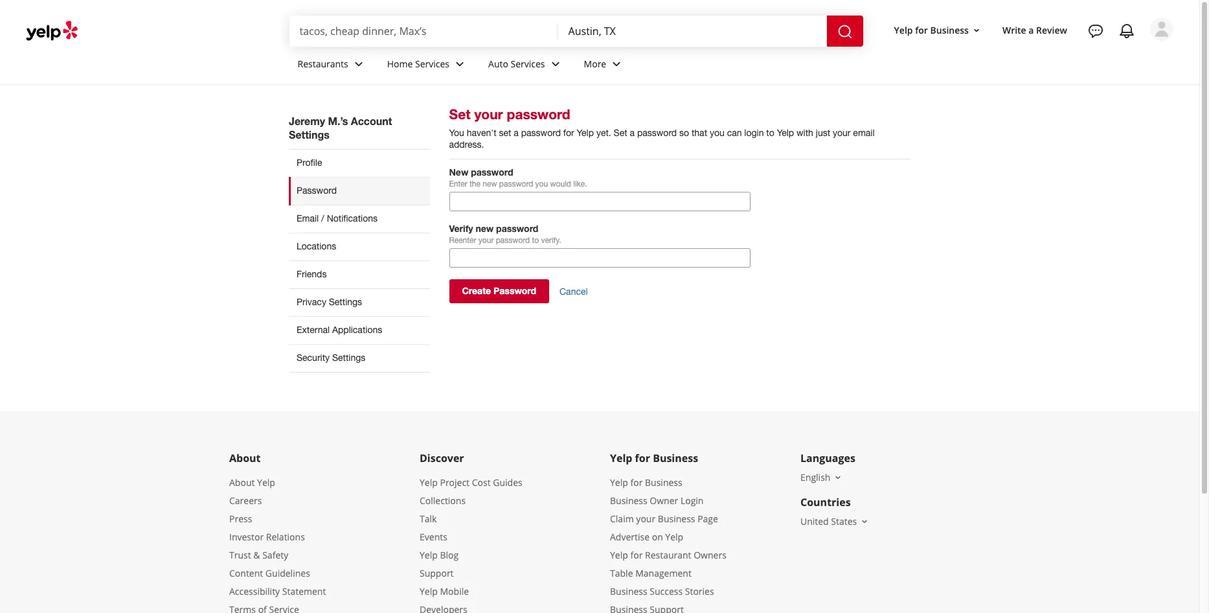 Task type: vqa. For each thing, say whether or not it's contained in the screenshot.
Yelp inside button
yes



Task type: locate. For each thing, give the bounding box(es) containing it.
united states
[[801, 515, 858, 527]]

you left the would at left top
[[536, 179, 548, 189]]

business success stories link
[[610, 585, 715, 597]]

yelp mobile link
[[420, 585, 469, 597]]

yet.
[[597, 128, 612, 138]]

yelp up collections link
[[420, 476, 438, 489]]

password up set
[[507, 106, 571, 122]]

mobile
[[440, 585, 469, 597]]

for inside set your password you haven't set a password for yelp yet. set a password so that you can login to yelp with just your email address.
[[564, 128, 575, 138]]

create
[[462, 285, 491, 296]]

you inside set your password you haven't set a password for yelp yet. set a password so that you can login to yelp with just your email address.
[[710, 128, 725, 138]]

0 horizontal spatial 24 chevron down v2 image
[[351, 56, 367, 72]]

1 vertical spatial 16 chevron down v2 image
[[834, 472, 844, 483]]

Near text field
[[569, 24, 817, 38]]

services right home
[[415, 57, 450, 70]]

24 chevron down v2 image inside 'restaurants' link
[[351, 56, 367, 72]]

1 horizontal spatial 16 chevron down v2 image
[[972, 25, 982, 35]]

applications
[[332, 325, 382, 335]]

2 services from the left
[[511, 57, 545, 70]]

0 vertical spatial set
[[449, 106, 471, 122]]

1 vertical spatial new
[[476, 223, 494, 234]]

can
[[728, 128, 742, 138]]

0 horizontal spatial 16 chevron down v2 image
[[834, 472, 844, 483]]

settings down applications
[[332, 352, 366, 363]]

new
[[449, 167, 469, 178]]

your right "reenter"
[[479, 236, 494, 245]]

home services link
[[377, 47, 478, 84]]

1 vertical spatial about
[[229, 476, 255, 489]]

yelp for business link
[[610, 476, 683, 489]]

set up "you"
[[449, 106, 471, 122]]

1 horizontal spatial set
[[614, 128, 628, 138]]

settings
[[289, 128, 330, 141], [329, 297, 362, 307], [332, 352, 366, 363]]

more link
[[574, 47, 635, 84]]

owners
[[694, 549, 727, 561]]

home
[[387, 57, 413, 70]]

security settings link
[[289, 344, 430, 373]]

about up about yelp link in the left bottom of the page
[[229, 451, 261, 465]]

auto
[[489, 57, 509, 70]]

with
[[797, 128, 814, 138]]

None field
[[300, 24, 548, 38], [569, 24, 817, 38]]

yelp for business button
[[889, 19, 988, 42]]

1 24 chevron down v2 image from the left
[[351, 56, 367, 72]]

24 chevron down v2 image for more
[[609, 56, 625, 72]]

password
[[507, 106, 571, 122], [522, 128, 561, 138], [638, 128, 677, 138], [471, 167, 514, 178], [500, 179, 534, 189], [496, 223, 539, 234], [496, 236, 530, 245]]

about
[[229, 451, 261, 465], [229, 476, 255, 489]]

restaurant
[[645, 549, 692, 561]]

0 horizontal spatial to
[[532, 236, 539, 245]]

jeremy m. image
[[1151, 17, 1174, 41]]

new right verify
[[476, 223, 494, 234]]

guides
[[493, 476, 523, 489]]

about up "careers" 'link'
[[229, 476, 255, 489]]

2 24 chevron down v2 image from the left
[[452, 56, 468, 72]]

services
[[415, 57, 450, 70], [511, 57, 545, 70]]

1 vertical spatial set
[[614, 128, 628, 138]]

1 services from the left
[[415, 57, 450, 70]]

your up haven't
[[475, 106, 503, 122]]

security settings
[[297, 352, 366, 363]]

settings up external applications
[[329, 297, 362, 307]]

password link
[[289, 177, 430, 205]]

1 horizontal spatial password
[[494, 285, 537, 296]]

2 about from the top
[[229, 476, 255, 489]]

home services
[[387, 57, 450, 70]]

a right write
[[1029, 24, 1035, 36]]

create password button
[[449, 279, 550, 303]]

yelp for restaurant owners link
[[610, 549, 727, 561]]

business
[[931, 24, 969, 36], [653, 451, 699, 465], [645, 476, 683, 489], [610, 494, 648, 507], [658, 513, 696, 525], [610, 585, 648, 597]]

3 24 chevron down v2 image from the left
[[609, 56, 625, 72]]

yelp for business inside button
[[895, 24, 969, 36]]

messages image
[[1089, 23, 1104, 39]]

0 horizontal spatial password
[[297, 185, 337, 196]]

2 vertical spatial settings
[[332, 352, 366, 363]]

to right login
[[767, 128, 775, 138]]

1 vertical spatial to
[[532, 236, 539, 245]]

settings for privacy
[[329, 297, 362, 307]]

&
[[254, 549, 260, 561]]

a right yet.
[[630, 128, 635, 138]]

1 vertical spatial you
[[536, 179, 548, 189]]

set right yet.
[[614, 128, 628, 138]]

yelp up "careers" 'link'
[[257, 476, 275, 489]]

24 chevron down v2 image right restaurants
[[351, 56, 367, 72]]

events link
[[420, 531, 448, 543]]

careers
[[229, 494, 262, 507]]

0 vertical spatial new
[[483, 179, 497, 189]]

yelp up claim
[[610, 476, 628, 489]]

1 vertical spatial password
[[494, 285, 537, 296]]

24 chevron down v2 image inside the more 'link'
[[609, 56, 625, 72]]

services for home services
[[415, 57, 450, 70]]

2 horizontal spatial 24 chevron down v2 image
[[609, 56, 625, 72]]

accessibility
[[229, 585, 280, 597]]

0 horizontal spatial none field
[[300, 24, 548, 38]]

Find text field
[[300, 24, 548, 38]]

statement
[[282, 585, 326, 597]]

a right set
[[514, 128, 519, 138]]

password up /
[[297, 185, 337, 196]]

your inside yelp for business business owner login claim your business page advertise on yelp yelp for restaurant owners table management business success stories
[[637, 513, 656, 525]]

to
[[767, 128, 775, 138], [532, 236, 539, 245]]

24 chevron down v2 image
[[548, 56, 564, 72]]

24 chevron down v2 image right more
[[609, 56, 625, 72]]

password inside button
[[494, 285, 537, 296]]

0 vertical spatial 16 chevron down v2 image
[[972, 25, 982, 35]]

more
[[584, 57, 607, 70]]

16 chevron down v2 image down languages
[[834, 472, 844, 483]]

profile
[[297, 157, 322, 168]]

email / notifications link
[[289, 205, 430, 233]]

1 vertical spatial yelp for business
[[610, 451, 699, 465]]

password right the
[[500, 179, 534, 189]]

about inside about yelp careers press investor relations trust & safety content guidelines accessibility statement
[[229, 476, 255, 489]]

you left can
[[710, 128, 725, 138]]

so
[[680, 128, 690, 138]]

login
[[681, 494, 704, 507]]

1 vertical spatial settings
[[329, 297, 362, 307]]

New password password field
[[449, 192, 751, 211]]

like.
[[574, 179, 588, 189]]

you
[[710, 128, 725, 138], [536, 179, 548, 189]]

1 horizontal spatial none field
[[569, 24, 817, 38]]

0 vertical spatial about
[[229, 451, 261, 465]]

yelp blog link
[[420, 549, 459, 561]]

advertise
[[610, 531, 650, 543]]

success
[[650, 585, 683, 597]]

0 vertical spatial yelp for business
[[895, 24, 969, 36]]

24 chevron down v2 image inside home services link
[[452, 56, 468, 72]]

0 horizontal spatial you
[[536, 179, 548, 189]]

1 horizontal spatial you
[[710, 128, 725, 138]]

new right the
[[483, 179, 497, 189]]

page
[[698, 513, 719, 525]]

a
[[1029, 24, 1035, 36], [514, 128, 519, 138], [630, 128, 635, 138]]

16 chevron down v2 image inside english popup button
[[834, 472, 844, 483]]

settings down jeremy
[[289, 128, 330, 141]]

yelp down support
[[420, 585, 438, 597]]

to inside verify new password reenter your password to verify.
[[532, 236, 539, 245]]

yelp right on
[[666, 531, 684, 543]]

0 vertical spatial settings
[[289, 128, 330, 141]]

24 chevron down v2 image
[[351, 56, 367, 72], [452, 56, 468, 72], [609, 56, 625, 72]]

none field up home services
[[300, 24, 548, 38]]

account
[[351, 115, 392, 127]]

1 none field from the left
[[300, 24, 548, 38]]

about yelp careers press investor relations trust & safety content guidelines accessibility statement
[[229, 476, 326, 597]]

0 vertical spatial to
[[767, 128, 775, 138]]

your inside verify new password reenter your password to verify.
[[479, 236, 494, 245]]

1 horizontal spatial 24 chevron down v2 image
[[452, 56, 468, 72]]

None search field
[[289, 16, 866, 47]]

none field near
[[569, 24, 817, 38]]

1 horizontal spatial yelp for business
[[895, 24, 969, 36]]

1 horizontal spatial to
[[767, 128, 775, 138]]

login
[[745, 128, 764, 138]]

0 vertical spatial password
[[297, 185, 337, 196]]

password
[[297, 185, 337, 196], [494, 285, 537, 296]]

0 vertical spatial you
[[710, 128, 725, 138]]

relations
[[266, 531, 305, 543]]

yelp inside button
[[895, 24, 913, 36]]

languages
[[801, 451, 856, 465]]

24 chevron down v2 image left auto
[[452, 56, 468, 72]]

none field up business categories element
[[569, 24, 817, 38]]

1 about from the top
[[229, 451, 261, 465]]

your up advertise on yelp link
[[637, 513, 656, 525]]

external applications link
[[289, 316, 430, 344]]

to left verify. on the left top of page
[[532, 236, 539, 245]]

yelp up yelp for business link
[[610, 451, 633, 465]]

none field find
[[300, 24, 548, 38]]

16 chevron down v2 image left write
[[972, 25, 982, 35]]

0 horizontal spatial a
[[514, 128, 519, 138]]

yelp for business
[[895, 24, 969, 36], [610, 451, 699, 465]]

united
[[801, 515, 829, 527]]

16 chevron down v2 image inside 'yelp for business' button
[[972, 25, 982, 35]]

yelp right the search icon
[[895, 24, 913, 36]]

16 chevron down v2 image
[[972, 25, 982, 35], [834, 472, 844, 483]]

locations link
[[289, 233, 430, 260]]

investor
[[229, 531, 264, 543]]

services left 24 chevron down v2 icon on the top left of page
[[511, 57, 545, 70]]

password right create
[[494, 285, 537, 296]]

your right just
[[833, 128, 851, 138]]

1 horizontal spatial services
[[511, 57, 545, 70]]

auto services link
[[478, 47, 574, 84]]

privacy
[[297, 297, 327, 307]]

0 horizontal spatial services
[[415, 57, 450, 70]]

about for about
[[229, 451, 261, 465]]

2 none field from the left
[[569, 24, 817, 38]]



Task type: describe. For each thing, give the bounding box(es) containing it.
table management link
[[610, 567, 692, 579]]

m.'s
[[328, 115, 348, 127]]

advertise on yelp link
[[610, 531, 684, 543]]

would
[[551, 179, 572, 189]]

locations
[[297, 241, 336, 251]]

privacy settings link
[[289, 288, 430, 316]]

set
[[499, 128, 512, 138]]

settings for security
[[332, 352, 366, 363]]

yelp for business business owner login claim your business page advertise on yelp yelp for restaurant owners table management business success stories
[[610, 476, 727, 597]]

24 chevron down v2 image for home services
[[452, 56, 468, 72]]

services for auto services
[[511, 57, 545, 70]]

enter
[[449, 179, 468, 189]]

yelp project cost guides link
[[420, 476, 523, 489]]

2 horizontal spatial a
[[1029, 24, 1035, 36]]

business inside button
[[931, 24, 969, 36]]

email / notifications
[[297, 213, 378, 224]]

0 horizontal spatial yelp for business
[[610, 451, 699, 465]]

/
[[322, 213, 325, 224]]

notifications
[[327, 213, 378, 224]]

24 chevron down v2 image for restaurants
[[351, 56, 367, 72]]

investor relations link
[[229, 531, 305, 543]]

for inside button
[[916, 24, 929, 36]]

careers link
[[229, 494, 262, 507]]

support
[[420, 567, 454, 579]]

email
[[854, 128, 875, 138]]

auto services
[[489, 57, 545, 70]]

password up the
[[471, 167, 514, 178]]

cost
[[472, 476, 491, 489]]

password down new password enter the new password you would like.
[[496, 223, 539, 234]]

trust
[[229, 549, 251, 561]]

16 chevron down v2 image for yelp for business
[[972, 25, 982, 35]]

jeremy
[[289, 115, 325, 127]]

content guidelines link
[[229, 567, 310, 579]]

guidelines
[[266, 567, 310, 579]]

management
[[636, 567, 692, 579]]

16 chevron down v2 image for english
[[834, 472, 844, 483]]

states
[[832, 515, 858, 527]]

accessibility statement link
[[229, 585, 326, 597]]

owner
[[650, 494, 679, 507]]

yelp project cost guides collections talk events yelp blog support yelp mobile
[[420, 476, 523, 597]]

blog
[[440, 549, 459, 561]]

new inside verify new password reenter your password to verify.
[[476, 223, 494, 234]]

0 horizontal spatial set
[[449, 106, 471, 122]]

yelp inside about yelp careers press investor relations trust & safety content guidelines accessibility statement
[[257, 476, 275, 489]]

cancel
[[560, 286, 588, 296]]

privacy settings
[[297, 297, 362, 307]]

talk link
[[420, 513, 437, 525]]

stories
[[685, 585, 715, 597]]

password right set
[[522, 128, 561, 138]]

review
[[1037, 24, 1068, 36]]

events
[[420, 531, 448, 543]]

friends
[[297, 269, 327, 279]]

you
[[449, 128, 465, 138]]

that
[[692, 128, 708, 138]]

collections link
[[420, 494, 466, 507]]

password left 'so'
[[638, 128, 677, 138]]

new password enter the new password you would like.
[[449, 167, 588, 189]]

just
[[816, 128, 831, 138]]

reenter
[[449, 236, 477, 245]]

settings inside "jeremy m.'s account settings"
[[289, 128, 330, 141]]

yelp down events
[[420, 549, 438, 561]]

restaurants link
[[287, 47, 377, 84]]

email
[[297, 213, 319, 224]]

write a review
[[1003, 24, 1068, 36]]

countries
[[801, 495, 851, 509]]

table
[[610, 567, 633, 579]]

profile link
[[289, 149, 430, 177]]

project
[[440, 476, 470, 489]]

create password
[[462, 285, 537, 296]]

password left verify. on the left top of page
[[496, 236, 530, 245]]

business categories element
[[287, 47, 1174, 84]]

16 chevron down v2 image
[[860, 516, 870, 527]]

you inside new password enter the new password you would like.
[[536, 179, 548, 189]]

external
[[297, 325, 330, 335]]

verify.
[[541, 236, 562, 245]]

support link
[[420, 567, 454, 579]]

english
[[801, 471, 831, 483]]

united states button
[[801, 515, 870, 527]]

yelp left yet.
[[577, 128, 594, 138]]

yelp left 'with'
[[777, 128, 795, 138]]

notifications image
[[1120, 23, 1135, 39]]

user actions element
[[884, 16, 1192, 96]]

Verify new password password field
[[449, 248, 751, 268]]

jeremy m.'s account settings
[[289, 115, 392, 141]]

discover
[[420, 451, 464, 465]]

write
[[1003, 24, 1027, 36]]

about yelp link
[[229, 476, 275, 489]]

verify
[[449, 223, 473, 234]]

new inside new password enter the new password you would like.
[[483, 179, 497, 189]]

press
[[229, 513, 252, 525]]

restaurants
[[298, 57, 348, 70]]

friends link
[[289, 260, 430, 288]]

haven't
[[467, 128, 497, 138]]

search image
[[838, 24, 853, 39]]

on
[[652, 531, 663, 543]]

english button
[[801, 471, 844, 483]]

to inside set your password you haven't set a password for yelp yet. set a password so that you can login to yelp with just your email address.
[[767, 128, 775, 138]]

about for about yelp careers press investor relations trust & safety content guidelines accessibility statement
[[229, 476, 255, 489]]

cancel link
[[560, 286, 588, 298]]

trust & safety link
[[229, 549, 289, 561]]

1 horizontal spatial a
[[630, 128, 635, 138]]

talk
[[420, 513, 437, 525]]

press link
[[229, 513, 252, 525]]

collections
[[420, 494, 466, 507]]

yelp up table
[[610, 549, 628, 561]]

safety
[[263, 549, 289, 561]]



